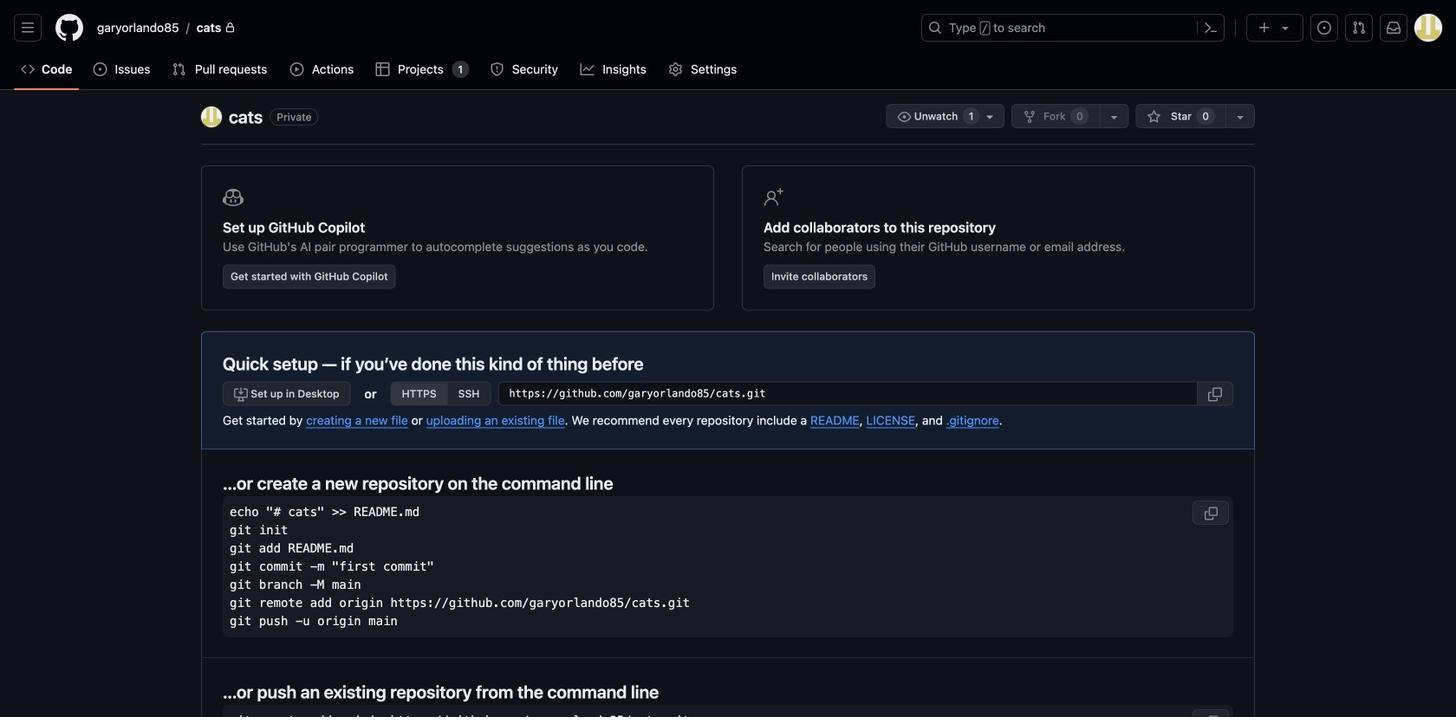Task type: describe. For each thing, give the bounding box(es) containing it.
lock image
[[225, 23, 235, 33]]

plus image
[[1258, 21, 1272, 35]]

see your forks of this repository image
[[1108, 110, 1122, 124]]

copilot image
[[223, 187, 244, 208]]

Clone URL text field
[[498, 382, 1198, 406]]

graph image
[[581, 62, 594, 76]]

command palette image
[[1204, 21, 1218, 35]]

eye image
[[898, 110, 912, 124]]

homepage image
[[55, 14, 83, 42]]

notifications image
[[1387, 21, 1401, 35]]

git pull request image
[[1353, 21, 1366, 35]]

issue opened image
[[93, 62, 107, 76]]

git pull request image
[[172, 62, 186, 76]]

0 users starred this repository element
[[1197, 108, 1216, 125]]

code image
[[21, 62, 35, 76]]

2 vertical spatial copy to clipboard image
[[1204, 716, 1218, 718]]

issue opened image
[[1318, 21, 1332, 35]]

triangle down image
[[1279, 21, 1293, 35]]

repo forked image
[[1023, 110, 1037, 124]]



Task type: locate. For each thing, give the bounding box(es) containing it.
play image
[[290, 62, 304, 76]]

table image
[[376, 62, 390, 76]]

copy to clipboard image
[[1209, 388, 1222, 402], [1204, 507, 1218, 521], [1204, 716, 1218, 718]]

gear image
[[669, 62, 683, 76]]

shield image
[[490, 62, 504, 76]]

owner avatar image
[[201, 107, 222, 127]]

person add image
[[764, 187, 785, 208]]

0 vertical spatial copy to clipboard image
[[1209, 388, 1222, 402]]

add this repository to a list image
[[1234, 110, 1248, 124]]

1 vertical spatial copy to clipboard image
[[1204, 507, 1218, 521]]

star image
[[1148, 110, 1162, 124]]

list
[[90, 14, 911, 42]]

desktop download image
[[234, 388, 248, 402]]



Task type: vqa. For each thing, say whether or not it's contained in the screenshot.
bottommost Copy to clipboard image
yes



